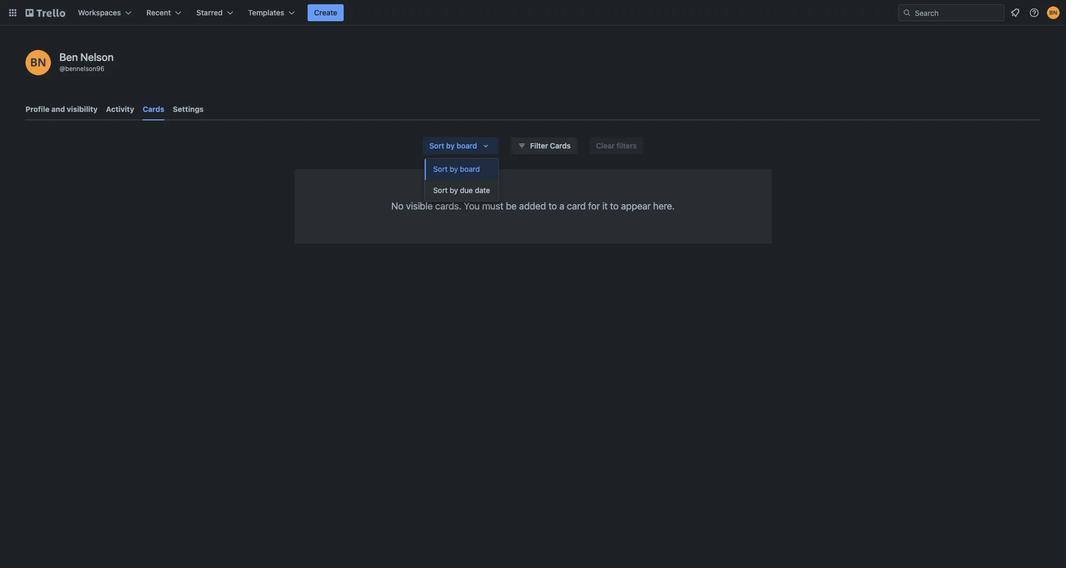 Task type: vqa. For each thing, say whether or not it's contained in the screenshot.
'Page'
no



Task type: describe. For each thing, give the bounding box(es) containing it.
here.
[[654, 201, 675, 212]]

sort by board for sort by board dropdown button
[[430, 141, 477, 150]]

sort by due date
[[433, 186, 490, 195]]

@
[[59, 65, 65, 73]]

appear
[[621, 201, 651, 212]]

be
[[506, 201, 517, 212]]

profile and visibility
[[25, 105, 98, 114]]

back to home image
[[25, 4, 65, 21]]

0 vertical spatial cards
[[143, 105, 164, 114]]

Search field
[[912, 5, 1005, 21]]

settings link
[[173, 100, 204, 119]]

bennelson96
[[65, 65, 104, 73]]

primary element
[[0, 0, 1067, 25]]

1 vertical spatial ben nelson (bennelson96) image
[[25, 50, 51, 75]]

filter cards button
[[511, 137, 577, 154]]

profile and visibility link
[[25, 100, 98, 119]]

sort for sort by board dropdown button
[[430, 141, 444, 150]]

ben
[[59, 51, 78, 63]]

card
[[567, 201, 586, 212]]

create button
[[308, 4, 344, 21]]

by for sort by due date button
[[450, 186, 458, 195]]

visibility
[[67, 105, 98, 114]]

workspaces
[[78, 8, 121, 17]]

board for sort by board button
[[460, 165, 480, 174]]

cards link
[[143, 100, 164, 120]]

by for sort by board button
[[450, 165, 458, 174]]

added
[[519, 201, 546, 212]]

filter
[[530, 141, 548, 150]]

activity link
[[106, 100, 134, 119]]

clear filters button
[[590, 137, 643, 154]]

settings
[[173, 105, 204, 114]]

a
[[560, 201, 565, 212]]

due
[[460, 186, 473, 195]]

starred
[[197, 8, 223, 17]]

clear filters
[[596, 141, 637, 150]]

templates button
[[242, 4, 301, 21]]

1 to from the left
[[549, 201, 557, 212]]

create
[[314, 8, 338, 17]]



Task type: locate. For each thing, give the bounding box(es) containing it.
profile
[[25, 105, 49, 114]]

ben nelson (bennelson96) image inside primary element
[[1048, 6, 1060, 19]]

no
[[392, 201, 404, 212]]

templates
[[248, 8, 284, 17]]

date
[[475, 186, 490, 195]]

by for sort by board dropdown button
[[446, 141, 455, 150]]

sort by board
[[430, 141, 477, 150], [433, 165, 480, 174]]

cards.
[[435, 201, 462, 212]]

for
[[589, 201, 600, 212]]

it
[[603, 201, 608, 212]]

sort up cards.
[[433, 186, 448, 195]]

by up sort by board button
[[446, 141, 455, 150]]

no visible cards. you must be added to a card for it to appear here.
[[392, 201, 675, 212]]

2 to from the left
[[610, 201, 619, 212]]

cards right filter
[[550, 141, 571, 150]]

recent button
[[140, 4, 188, 21]]

0 horizontal spatial cards
[[143, 105, 164, 114]]

menu containing sort by board
[[425, 159, 499, 201]]

and
[[51, 105, 65, 114]]

0 vertical spatial by
[[446, 141, 455, 150]]

1 horizontal spatial cards
[[550, 141, 571, 150]]

board up due
[[460, 165, 480, 174]]

0 horizontal spatial to
[[549, 201, 557, 212]]

0 vertical spatial ben nelson (bennelson96) image
[[1048, 6, 1060, 19]]

1 vertical spatial board
[[460, 165, 480, 174]]

clear
[[596, 141, 615, 150]]

board inside button
[[460, 165, 480, 174]]

sort by board up sort by board button
[[430, 141, 477, 150]]

board
[[457, 141, 477, 150], [460, 165, 480, 174]]

search image
[[903, 8, 912, 17]]

nelson
[[80, 51, 114, 63]]

0 horizontal spatial ben nelson (bennelson96) image
[[25, 50, 51, 75]]

ben nelson (bennelson96) image right open information menu image
[[1048, 6, 1060, 19]]

0 vertical spatial board
[[457, 141, 477, 150]]

sort by board up sort by due date
[[433, 165, 480, 174]]

activity
[[106, 105, 134, 114]]

sort inside dropdown button
[[430, 141, 444, 150]]

sort by board button
[[423, 137, 499, 154]]

cards
[[143, 105, 164, 114], [550, 141, 571, 150]]

sort up sort by due date
[[433, 165, 448, 174]]

sort by board for sort by board button
[[433, 165, 480, 174]]

to right it
[[610, 201, 619, 212]]

by inside dropdown button
[[446, 141, 455, 150]]

to left "a" at right
[[549, 201, 557, 212]]

sort by board inside dropdown button
[[430, 141, 477, 150]]

sort
[[430, 141, 444, 150], [433, 165, 448, 174], [433, 186, 448, 195]]

0 vertical spatial sort by board
[[430, 141, 477, 150]]

cards inside button
[[550, 141, 571, 150]]

sort up sort by board button
[[430, 141, 444, 150]]

cards right activity
[[143, 105, 164, 114]]

1 vertical spatial sort
[[433, 165, 448, 174]]

to
[[549, 201, 557, 212], [610, 201, 619, 212]]

must
[[482, 201, 504, 212]]

open information menu image
[[1030, 7, 1040, 18]]

by left due
[[450, 186, 458, 195]]

1 vertical spatial by
[[450, 165, 458, 174]]

filters
[[617, 141, 637, 150]]

0 notifications image
[[1009, 6, 1022, 19]]

sort by board inside button
[[433, 165, 480, 174]]

you
[[464, 201, 480, 212]]

1 horizontal spatial to
[[610, 201, 619, 212]]

0 vertical spatial sort
[[430, 141, 444, 150]]

by
[[446, 141, 455, 150], [450, 165, 458, 174], [450, 186, 458, 195]]

board inside dropdown button
[[457, 141, 477, 150]]

workspaces button
[[72, 4, 138, 21]]

1 vertical spatial sort by board
[[433, 165, 480, 174]]

ben nelson (bennelson96) image
[[1048, 6, 1060, 19], [25, 50, 51, 75]]

filter cards
[[530, 141, 571, 150]]

by up sort by due date
[[450, 165, 458, 174]]

board up sort by board button
[[457, 141, 477, 150]]

sort by board button
[[425, 159, 499, 180]]

1 horizontal spatial ben nelson (bennelson96) image
[[1048, 6, 1060, 19]]

sort by due date button
[[425, 180, 499, 201]]

sort for sort by due date button
[[433, 186, 448, 195]]

ben nelson (bennelson96) image left @
[[25, 50, 51, 75]]

2 vertical spatial sort
[[433, 186, 448, 195]]

recent
[[146, 8, 171, 17]]

1 vertical spatial cards
[[550, 141, 571, 150]]

sort for sort by board button
[[433, 165, 448, 174]]

visible
[[406, 201, 433, 212]]

board for sort by board dropdown button
[[457, 141, 477, 150]]

menu
[[425, 159, 499, 201]]

ben nelson @ bennelson96
[[59, 51, 114, 73]]

2 vertical spatial by
[[450, 186, 458, 195]]

starred button
[[190, 4, 240, 21]]



